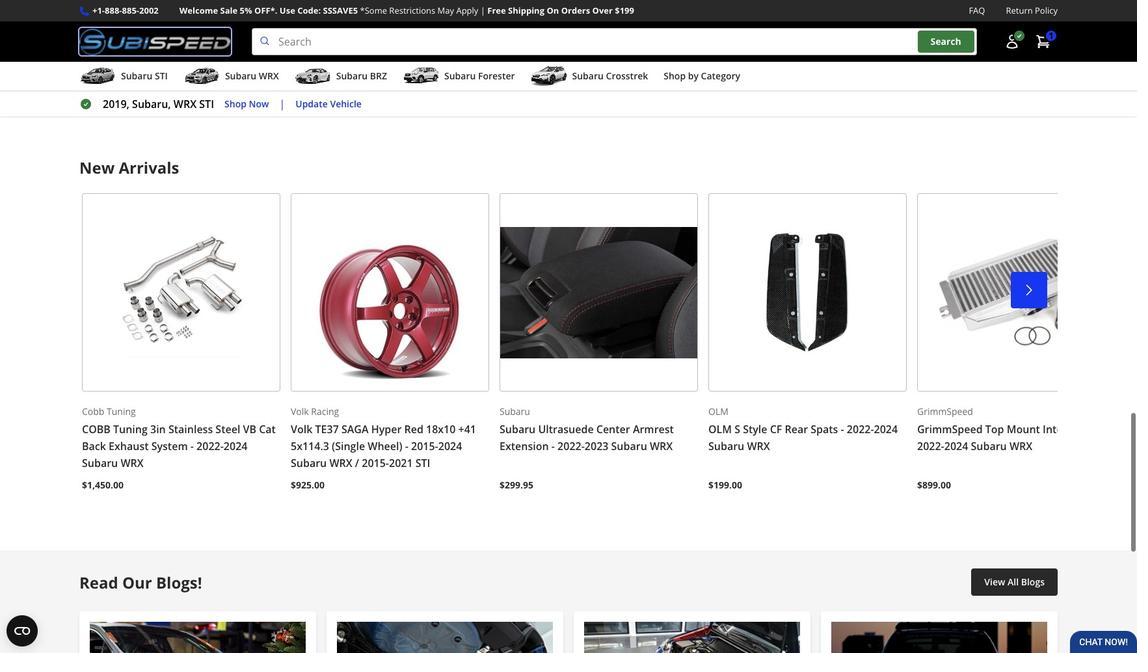 Task type: vqa. For each thing, say whether or not it's contained in the screenshot.


Task type: locate. For each thing, give the bounding box(es) containing it.
2022- inside subaru subaru ultrasuede center armrest extension - 2022-2023 subaru wrx
[[558, 439, 585, 453]]

$299.95
[[500, 479, 533, 491]]

a subaru sti thumbnail image image
[[79, 66, 116, 86]]

| left the free
[[481, 5, 485, 16]]

subaru inside "volk racing volk te37 saga hyper red 18x10 +41 5x114.3 (single wheel) - 2015-2024 subaru wrx / 2015-2021 sti"
[[291, 456, 327, 470]]

cobb
[[82, 405, 104, 418]]

2024 down 18x10
[[438, 439, 462, 453]]

2024 down steel
[[224, 439, 247, 453]]

free
[[487, 5, 506, 16]]

0 vertical spatial grimmspeed
[[917, 405, 973, 418]]

- right intercooler
[[1101, 422, 1104, 436]]

sti down a subaru wrx thumbnail image
[[199, 97, 214, 111]]

cat
[[259, 422, 276, 436]]

search input field
[[252, 28, 977, 55]]

wrx down exhaust
[[121, 456, 144, 470]]

restrictions
[[389, 5, 435, 16]]

$9.58
[[228, 49, 254, 63]]

2023
[[585, 439, 608, 453]]

0 horizontal spatial |
[[279, 97, 285, 111]]

vlkwvdgy41ehr volk te37 saga hyper red 18x10 +41 - 2015+ wrx / 2015+ stix4, image
[[291, 193, 489, 392]]

$1,450.00
[[82, 479, 124, 491]]

1 vertical spatial 2015-
[[362, 456, 389, 470]]

volk
[[291, 405, 309, 418], [291, 422, 312, 436]]

shop left by
[[664, 70, 686, 82]]

subaru brz
[[336, 70, 387, 82]]

a subaru crosstrek thumbnail image image
[[530, 66, 567, 86]]

a subaru forester thumbnail image image
[[403, 66, 439, 86]]

tuning up exhaust
[[113, 422, 148, 436]]

1 vertical spatial volk
[[291, 422, 312, 436]]

volk left racing
[[291, 405, 309, 418]]

open widget image
[[7, 615, 38, 647]]

2024 inside cobb tuning cobb tuning 3in stainless steel vb cat back exhaust system - 2022-2024 subaru wrx
[[224, 439, 247, 453]]

+1-
[[92, 5, 105, 16]]

0 vertical spatial 2015-
[[411, 439, 438, 453]]

intercooler
[[1043, 422, 1098, 436]]

a subaru brz thumbnail image image
[[295, 66, 331, 86]]

volk up 5x114.3
[[291, 422, 312, 436]]

wheel)
[[368, 439, 402, 453]]

crosstrek
[[606, 70, 648, 82]]

view all blogs link
[[971, 568, 1058, 596]]

1 vertical spatial shop
[[224, 97, 246, 110]]

1 horizontal spatial sti
[[199, 97, 214, 111]]

a subaru wrx thumbnail image image
[[183, 66, 220, 86]]

1 olm from the top
[[708, 405, 728, 418]]

wrx down style
[[747, 439, 770, 453]]

subaru sti button
[[79, 64, 168, 90]]

subispeed logo image
[[79, 28, 231, 55]]

1 horizontal spatial shop
[[664, 70, 686, 82]]

stainless
[[168, 422, 213, 436]]

-
[[841, 422, 844, 436], [1101, 422, 1104, 436], [190, 439, 194, 453], [405, 439, 408, 453], [551, 439, 555, 453]]

sti
[[155, 70, 168, 82], [199, 97, 214, 111], [415, 456, 430, 470]]

2022- down steel
[[197, 439, 224, 453]]

- inside olm olm s style cf rear spats - 2022-2024 subaru wrx
[[841, 422, 844, 436]]

2019, subaru, wrx sti
[[103, 97, 214, 111]]

subaru wrx button
[[183, 64, 279, 90]]

2024 right spats
[[874, 422, 898, 436]]

wrx/sti exhaust image
[[337, 622, 553, 653]]

1 vertical spatial |
[[279, 97, 285, 111]]

return policy
[[1006, 5, 1058, 16]]

- inside subaru subaru ultrasuede center armrest extension - 2022-2023 subaru wrx
[[551, 439, 555, 453]]

2015- down red on the bottom left of page
[[411, 439, 438, 453]]

2022- inside olm olm s style cf rear spats - 2022-2024 subaru wrx
[[847, 422, 874, 436]]

- up 2021
[[405, 439, 408, 453]]

sti inside 'dropdown button'
[[155, 70, 168, 82]]

0 vertical spatial sti
[[155, 70, 168, 82]]

1 vertical spatial sti
[[199, 97, 214, 111]]

| right now on the left top of page
[[279, 97, 285, 111]]

olmb.47011.1 olm s style carbon fiber rear spats - 2022+ subaru wrx, image
[[708, 193, 907, 392]]

1 volk from the top
[[291, 405, 309, 418]]

wrx inside grimmspeed grimmspeed top mount intercooler - 2022-2024 subaru wrx
[[1009, 439, 1032, 453]]

2022- up $899.00
[[917, 439, 944, 453]]

2 olm from the top
[[708, 422, 732, 436]]

1 horizontal spatial 2015-
[[411, 439, 438, 453]]

3in
[[150, 422, 166, 436]]

wrx
[[259, 70, 279, 82], [174, 97, 197, 111], [650, 439, 673, 453], [747, 439, 770, 453], [1009, 439, 1032, 453], [121, 456, 144, 470], [329, 456, 352, 470]]

grimmspeed
[[917, 405, 973, 418], [917, 422, 983, 436]]

saga
[[341, 422, 368, 436]]

|
[[481, 5, 485, 16], [279, 97, 285, 111]]

welcome
[[179, 5, 218, 16]]

subaru
[[121, 70, 152, 82], [225, 70, 256, 82], [336, 70, 368, 82], [444, 70, 476, 82], [572, 70, 604, 82], [500, 405, 530, 418], [500, 422, 536, 436], [611, 439, 647, 453], [708, 439, 744, 453], [971, 439, 1007, 453], [82, 456, 118, 470], [291, 456, 327, 470]]

2024 inside olm olm s style cf rear spats - 2022-2024 subaru wrx
[[874, 422, 898, 436]]

faq link
[[969, 4, 985, 18]]

sti right 2021
[[415, 456, 430, 470]]

$899.00
[[917, 479, 951, 491]]

subaru inside grimmspeed grimmspeed top mount intercooler - 2022-2024 subaru wrx
[[971, 439, 1007, 453]]

1 button
[[1029, 29, 1058, 55]]

subaru forester
[[444, 70, 515, 82]]

0 horizontal spatial shop
[[224, 97, 246, 110]]

1 vertical spatial olm
[[708, 422, 732, 436]]

0 vertical spatial olm
[[708, 405, 728, 418]]

read our blogs!
[[79, 571, 202, 593]]

$829.00
[[930, 49, 969, 63]]

subaru wrx
[[225, 70, 279, 82]]

wrx up now on the left top of page
[[259, 70, 279, 82]]

search button
[[918, 31, 974, 53]]

shop left now on the left top of page
[[224, 97, 246, 110]]

wrx/sti engine bay image
[[584, 622, 800, 653]]

2 volk from the top
[[291, 422, 312, 436]]

by
[[688, 70, 699, 82]]

tuning right cobb
[[107, 405, 136, 418]]

red
[[404, 422, 423, 436]]

wrx left / on the left bottom
[[329, 456, 352, 470]]

0 horizontal spatial sti
[[155, 70, 168, 82]]

2015- right / on the left bottom
[[362, 456, 389, 470]]

$55.33 link
[[363, 0, 493, 75]]

2015-
[[411, 439, 438, 453], [362, 456, 389, 470]]

$59.00 link
[[644, 0, 774, 75]]

2022- down "ultrasuede" on the bottom of the page
[[558, 439, 585, 453]]

1 horizontal spatial |
[[481, 5, 485, 16]]

subaru inside dropdown button
[[444, 70, 476, 82]]

- right spats
[[841, 422, 844, 436]]

sti up 2019, subaru, wrx sti
[[155, 70, 168, 82]]

$189.00 link
[[82, 0, 212, 75]]

shop now link
[[224, 97, 269, 112]]

tuning
[[107, 405, 136, 418], [113, 422, 148, 436]]

2022- right spats
[[847, 422, 874, 436]]

2 vertical spatial sti
[[415, 456, 430, 470]]

subaru sti
[[121, 70, 168, 82]]

shop for shop by category
[[664, 70, 686, 82]]

olm
[[708, 405, 728, 418], [708, 422, 732, 436]]

wrx down mount
[[1009, 439, 1032, 453]]

2024 up $899.00
[[944, 439, 968, 453]]

subaru crosstrek
[[572, 70, 648, 82]]

read
[[79, 571, 118, 593]]

shop inside dropdown button
[[664, 70, 686, 82]]

cob516100 cobb tuning 3in stainless steel vb cat back exhaust system 22+ subaru wrx, image
[[82, 193, 280, 392]]

$189.00
[[87, 49, 126, 63]]

0 vertical spatial shop
[[664, 70, 686, 82]]

return policy link
[[1006, 4, 1058, 18]]

2 horizontal spatial sti
[[415, 456, 430, 470]]

- down "ultrasuede" on the bottom of the page
[[551, 439, 555, 453]]

0 vertical spatial tuning
[[107, 405, 136, 418]]

wrx inside "volk racing volk te37 saga hyper red 18x10 +41 5x114.3 (single wheel) - 2015-2024 subaru wrx / 2015-2021 sti"
[[329, 456, 352, 470]]

$199.00
[[708, 479, 742, 491]]

0 horizontal spatial 2015-
[[362, 456, 389, 470]]

return
[[1006, 5, 1033, 16]]

vehicle
[[330, 97, 362, 110]]

shop now
[[224, 97, 269, 110]]

- down stainless
[[190, 439, 194, 453]]

+1-888-885-2002 link
[[92, 4, 159, 18]]

0 vertical spatial |
[[481, 5, 485, 16]]

button image
[[1004, 34, 1020, 50]]

wrx down armrest
[[650, 439, 673, 453]]

1 vertical spatial grimmspeed
[[917, 422, 983, 436]]

- inside cobb tuning cobb tuning 3in stainless steel vb cat back exhaust system - 2022-2024 subaru wrx
[[190, 439, 194, 453]]

$9.58 link
[[222, 0, 353, 75]]

0 vertical spatial volk
[[291, 405, 309, 418]]

subaru inside 'dropdown button'
[[121, 70, 152, 82]]

subaru crosstrek button
[[530, 64, 648, 90]]



Task type: describe. For each thing, give the bounding box(es) containing it.
cobb
[[82, 422, 110, 436]]

2022- inside grimmspeed grimmspeed top mount intercooler - 2022-2024 subaru wrx
[[917, 439, 944, 453]]

wrx inside subaru subaru ultrasuede center armrest extension - 2022-2023 subaru wrx
[[650, 439, 673, 453]]

$199
[[615, 5, 634, 16]]

(single
[[332, 439, 365, 453]]

2 grimmspeed from the top
[[917, 422, 983, 436]]

1 vertical spatial tuning
[[113, 422, 148, 436]]

arrivals
[[119, 157, 179, 178]]

update
[[295, 97, 328, 110]]

our
[[122, 571, 152, 593]]

view
[[984, 575, 1005, 588]]

racing
[[311, 405, 339, 418]]

search
[[931, 35, 961, 48]]

view all blogs
[[984, 575, 1045, 588]]

hyper
[[371, 422, 402, 436]]

$55.33
[[368, 49, 401, 63]]

shipping
[[508, 5, 544, 16]]

subaru inside cobb tuning cobb tuning 3in stainless steel vb cat back exhaust system - 2022-2024 subaru wrx
[[82, 456, 118, 470]]

faq
[[969, 5, 985, 16]]

may
[[438, 5, 454, 16]]

orders
[[561, 5, 590, 16]]

2024 inside grimmspeed grimmspeed top mount intercooler - 2022-2024 subaru wrx
[[944, 439, 968, 453]]

subaru inside olm olm s style cf rear spats - 2022-2024 subaru wrx
[[708, 439, 744, 453]]

update vehicle
[[295, 97, 362, 110]]

18x10
[[426, 422, 456, 436]]

blogs!
[[156, 571, 202, 593]]

*some
[[360, 5, 387, 16]]

5x114.3
[[291, 439, 329, 453]]

style
[[743, 422, 767, 436]]

2024 inside "volk racing volk te37 saga hyper red 18x10 +41 5x114.3 (single wheel) - 2015-2024 subaru wrx / 2015-2021 sti"
[[438, 439, 462, 453]]

wrx inside dropdown button
[[259, 70, 279, 82]]

+1-888-885-2002
[[92, 5, 159, 16]]

wrx inside olm olm s style cf rear spats - 2022-2024 subaru wrx
[[747, 439, 770, 453]]

5%
[[240, 5, 252, 16]]

885-
[[122, 5, 139, 16]]

wrx/sti aftermarket light image
[[831, 622, 1047, 653]]

extension
[[500, 439, 549, 453]]

cobb tuning cobb tuning 3in stainless steel vb cat back exhaust system - 2022-2024 subaru wrx
[[82, 405, 276, 470]]

te37
[[315, 422, 339, 436]]

subaru subaru ultrasuede center armrest extension - 2022-2023 subaru wrx
[[500, 405, 674, 453]]

shop for shop now
[[224, 97, 246, 110]]

subj2010vc001 subaru ultrasuede center armrest extension - 2022+ subaru wrx, image
[[500, 193, 698, 392]]

code:
[[297, 5, 321, 16]]

- inside grimmspeed grimmspeed top mount intercooler - 2022-2024 subaru wrx
[[1101, 422, 1104, 436]]

shop by category button
[[664, 64, 740, 90]]

apply
[[456, 5, 478, 16]]

subaru brz button
[[295, 64, 387, 90]]

$119.95
[[790, 49, 828, 63]]

$45.34 link
[[503, 0, 634, 75]]

blogs
[[1021, 575, 1045, 588]]

wrx down a subaru wrx thumbnail image
[[174, 97, 197, 111]]

cf
[[770, 422, 782, 436]]

$829.00 link
[[925, 0, 1055, 75]]

shop by category
[[664, 70, 740, 82]]

grimmspeed grimmspeed top mount intercooler - 2022-2024 subaru wrx
[[917, 405, 1104, 453]]

volk racing volk te37 saga hyper red 18x10 +41 5x114.3 (single wheel) - 2015-2024 subaru wrx / 2015-2021 sti
[[291, 405, 476, 470]]

category
[[701, 70, 740, 82]]

$45.34
[[509, 49, 541, 63]]

steel
[[216, 422, 240, 436]]

wrx inside cobb tuning cobb tuning 3in stainless steel vb cat back exhaust system - 2022-2024 subaru wrx
[[121, 456, 144, 470]]

888-
[[105, 5, 122, 16]]

welcome sale 5% off*. use code: sssave5 *some restrictions may apply | free shipping on orders over $199
[[179, 5, 634, 16]]

use
[[280, 5, 295, 16]]

on
[[547, 5, 559, 16]]

now
[[249, 97, 269, 110]]

2019,
[[103, 97, 129, 111]]

grm113049 grimmspeed top mount intercooler 2022+ subaru wrx, image
[[917, 193, 1116, 392]]

$925.00
[[291, 479, 325, 491]]

policy
[[1035, 5, 1058, 16]]

exhaust
[[109, 439, 149, 453]]

update vehicle button
[[295, 97, 362, 112]]

all
[[1008, 575, 1019, 588]]

system
[[151, 439, 188, 453]]

mount
[[1007, 422, 1040, 436]]

$119.95 link
[[784, 0, 915, 75]]

- inside "volk racing volk te37 saga hyper red 18x10 +41 5x114.3 (single wheel) - 2015-2024 subaru wrx / 2015-2021 sti"
[[405, 439, 408, 453]]

wrx/sti interior image
[[90, 622, 306, 653]]

1 grimmspeed from the top
[[917, 405, 973, 418]]

forester
[[478, 70, 515, 82]]

subaru forester button
[[403, 64, 515, 90]]

$59.00
[[649, 49, 682, 63]]

2022- inside cobb tuning cobb tuning 3in stainless steel vb cat back exhaust system - 2022-2024 subaru wrx
[[197, 439, 224, 453]]

olm olm s style cf rear spats - 2022-2024 subaru wrx
[[708, 405, 898, 453]]

sti inside "volk racing volk te37 saga hyper red 18x10 +41 5x114.3 (single wheel) - 2015-2024 subaru wrx / 2015-2021 sti"
[[415, 456, 430, 470]]

new arrivals
[[79, 157, 179, 178]]

spats
[[811, 422, 838, 436]]

s
[[735, 422, 740, 436]]

ultrasuede
[[538, 422, 594, 436]]

2021
[[389, 456, 413, 470]]

center
[[596, 422, 630, 436]]

subaru,
[[132, 97, 171, 111]]

sale
[[220, 5, 238, 16]]

1
[[1049, 30, 1054, 42]]



